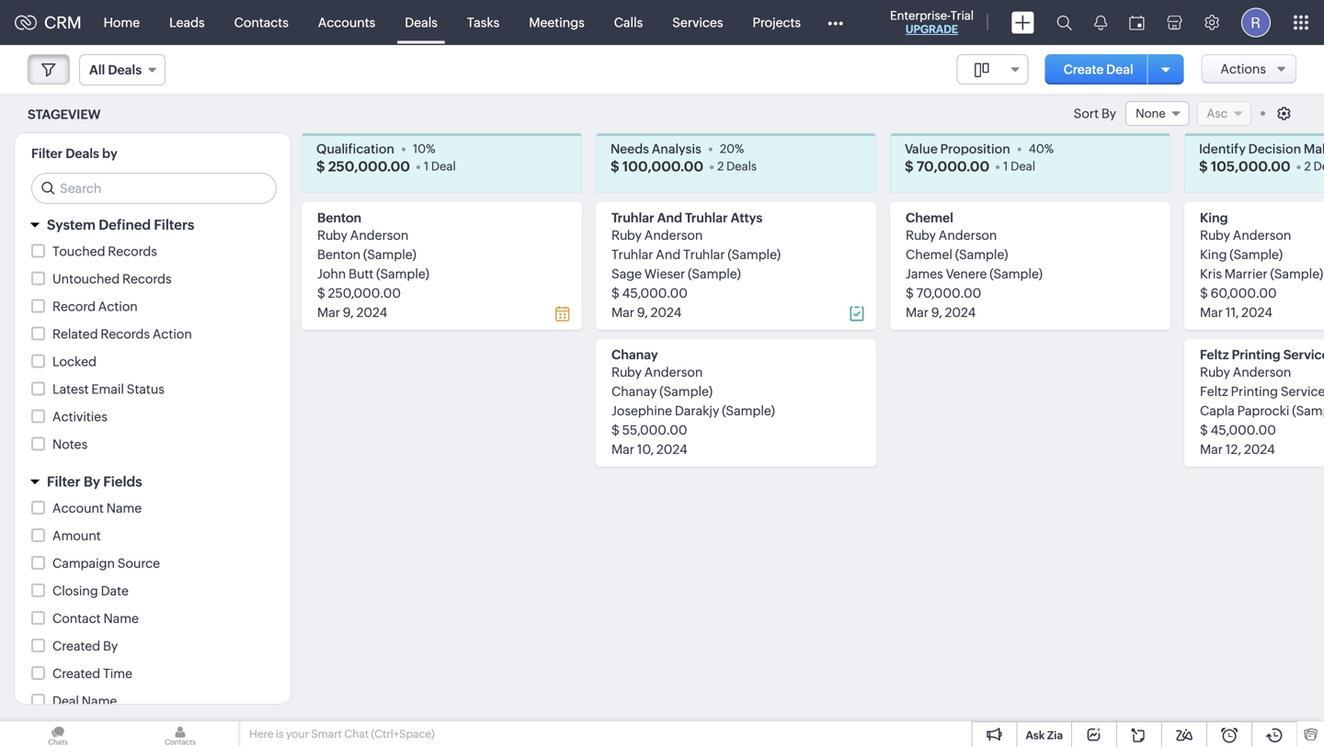 Task type: describe. For each thing, give the bounding box(es) containing it.
2 chanay from the top
[[612, 385, 657, 399]]

paprocki
[[1238, 404, 1290, 419]]

record
[[52, 299, 96, 314]]

sage
[[612, 267, 642, 282]]

Other Modules field
[[816, 8, 856, 37]]

1 feltz printing service link from the top
[[1201, 348, 1325, 362]]

45,000.00 inside truhlar and truhlar attys ruby anderson truhlar and truhlar (sample) sage wieser (sample) $ 45,000.00 mar 9, 2024
[[623, 286, 688, 301]]

home
[[104, 15, 140, 30]]

(sample) right marrier
[[1271, 267, 1324, 282]]

by for created
[[103, 639, 118, 654]]

1 chanay from the top
[[612, 348, 658, 362]]

11,
[[1226, 305, 1240, 320]]

account name
[[52, 501, 142, 516]]

mar for chemel ruby anderson chemel (sample) james venere (sample) $ 70,000.00 mar 9, 2024
[[906, 305, 929, 320]]

contacts link
[[220, 0, 303, 45]]

campaign
[[52, 557, 115, 571]]

2024 for chanay ruby anderson chanay (sample) josephine darakjy (sample) $ 55,000.00 mar 10, 2024
[[657, 443, 688, 457]]

benton ruby anderson benton (sample) john butt (sample) $ 250,000.00 mar 9, 2024
[[317, 211, 430, 320]]

Search text field
[[32, 174, 276, 203]]

amount
[[52, 529, 101, 544]]

$ down qualification
[[316, 158, 325, 175]]

josephine darakjy (sample) link
[[612, 404, 775, 419]]

calendar image
[[1130, 15, 1145, 30]]

john
[[317, 267, 346, 282]]

(sample) up james venere (sample) link
[[956, 247, 1009, 262]]

mar for chanay ruby anderson chanay (sample) josephine darakjy (sample) $ 55,000.00 mar 10, 2024
[[612, 443, 635, 457]]

filter for filter by fields
[[47, 474, 81, 490]]

feltz printing service ruby anderson feltz printing service capla paprocki (samp $ 45,000.00 mar 12, 2024
[[1201, 348, 1325, 457]]

deals for filter deals by
[[66, 146, 99, 161]]

ruby for benton ruby anderson benton (sample) john butt (sample) $ 250,000.00 mar 9, 2024
[[317, 228, 348, 243]]

(sample) down "benton (sample)" "link"
[[376, 267, 430, 282]]

truhlar and truhlar attys link
[[612, 211, 763, 225]]

(sample) up john butt (sample) link
[[363, 247, 417, 262]]

$ down needs
[[611, 158, 620, 175]]

here
[[249, 729, 274, 741]]

$ inside king ruby anderson king (sample) kris marrier (sample) $ 60,000.00 mar 11, 2024
[[1201, 286, 1209, 301]]

latest email status
[[52, 382, 165, 397]]

truhlar and truhlar (sample) link
[[612, 247, 781, 262]]

crm link
[[15, 13, 82, 32]]

name for contact name
[[103, 612, 139, 627]]

records for touched
[[108, 244, 157, 259]]

capla paprocki (samp link
[[1201, 404, 1325, 419]]

value proposition
[[905, 142, 1011, 156]]

(sample) right venere
[[990, 267, 1043, 282]]

benton (sample) link
[[317, 247, 417, 262]]

needs analysis
[[611, 142, 702, 156]]

status
[[127, 382, 165, 397]]

create deal
[[1064, 62, 1134, 77]]

sage wieser (sample) link
[[612, 267, 741, 282]]

$ 100,000.00
[[611, 158, 704, 175]]

9, inside truhlar and truhlar attys ruby anderson truhlar and truhlar (sample) sage wieser (sample) $ 45,000.00 mar 9, 2024
[[637, 305, 648, 320]]

attys
[[731, 211, 763, 225]]

your
[[286, 729, 309, 741]]

search image
[[1057, 15, 1073, 30]]

$ inside the chemel ruby anderson chemel (sample) james venere (sample) $ 70,000.00 mar 9, 2024
[[906, 286, 914, 301]]

9, for chemel ruby anderson chemel (sample) james venere (sample) $ 70,000.00 mar 9, 2024
[[932, 305, 943, 320]]

upgrade
[[906, 23, 959, 35]]

1 vertical spatial printing
[[1232, 385, 1279, 399]]

None field
[[1126, 101, 1190, 126]]

related records action
[[52, 327, 192, 342]]

% for $ 100,000.00
[[735, 142, 745, 156]]

deals link
[[390, 0, 453, 45]]

60,000.00
[[1211, 286, 1278, 301]]

deals for all deals
[[108, 63, 142, 77]]

2 chemel from the top
[[906, 247, 953, 262]]

deal down 10 %
[[431, 160, 456, 173]]

crm
[[44, 13, 82, 32]]

truhlar and truhlar attys ruby anderson truhlar and truhlar (sample) sage wieser (sample) $ 45,000.00 mar 9, 2024
[[612, 211, 781, 320]]

tasks
[[467, 15, 500, 30]]

2 feltz from the top
[[1201, 385, 1229, 399]]

profile element
[[1231, 0, 1283, 45]]

smart
[[311, 729, 342, 741]]

system defined filters button
[[15, 209, 291, 242]]

ruby inside truhlar and truhlar attys ruby anderson truhlar and truhlar (sample) sage wieser (sample) $ 45,000.00 mar 9, 2024
[[612, 228, 642, 243]]

1 for 250,000.00
[[424, 160, 429, 173]]

wieser
[[645, 267, 686, 282]]

2024 for chemel ruby anderson chemel (sample) james venere (sample) $ 70,000.00 mar 9, 2024
[[945, 305, 977, 320]]

darakjy
[[675, 404, 720, 419]]

deals for 2 deals
[[727, 160, 757, 173]]

$ inside benton ruby anderson benton (sample) john butt (sample) $ 250,000.00 mar 9, 2024
[[317, 286, 326, 301]]

1 chemel from the top
[[906, 211, 954, 225]]

fields
[[103, 474, 142, 490]]

identify decision mak $ 105,000.00
[[1200, 142, 1325, 175]]

system defined filters
[[47, 217, 194, 233]]

touched records
[[52, 244, 157, 259]]

1 250,000.00 from the top
[[328, 158, 410, 175]]

anderson for benton ruby anderson benton (sample) john butt (sample) $ 250,000.00 mar 9, 2024
[[350, 228, 409, 243]]

actions
[[1221, 62, 1267, 76]]

deal down the 40 at the right
[[1011, 160, 1036, 173]]

40
[[1029, 142, 1045, 156]]

chats image
[[0, 722, 116, 748]]

all deals
[[89, 63, 142, 77]]

All Deals field
[[79, 54, 166, 86]]

ruby for chanay ruby anderson chanay (sample) josephine darakjy (sample) $ 55,000.00 mar 10, 2024
[[612, 365, 642, 380]]

1 king from the top
[[1201, 211, 1229, 225]]

here is your smart chat (ctrl+space)
[[249, 729, 435, 741]]

filter deals by
[[31, 146, 118, 161]]

latest
[[52, 382, 89, 397]]

chemel link
[[906, 211, 954, 225]]

20
[[720, 142, 735, 156]]

anderson for chemel ruby anderson chemel (sample) james venere (sample) $ 70,000.00 mar 9, 2024
[[939, 228, 998, 243]]

70,000.00 inside the chemel ruby anderson chemel (sample) james venere (sample) $ 70,000.00 mar 9, 2024
[[917, 286, 982, 301]]

2 deals
[[718, 160, 757, 173]]

1 deal for $ 250,000.00
[[424, 160, 456, 173]]

josephine
[[612, 404, 673, 419]]

100,000.00
[[623, 158, 704, 175]]

2024 inside feltz printing service ruby anderson feltz printing service capla paprocki (samp $ 45,000.00 mar 12, 2024
[[1245, 443, 1276, 457]]

10 %
[[413, 142, 436, 156]]

mar inside truhlar and truhlar attys ruby anderson truhlar and truhlar (sample) sage wieser (sample) $ 45,000.00 mar 9, 2024
[[612, 305, 635, 320]]

chemel ruby anderson chemel (sample) james venere (sample) $ 70,000.00 mar 9, 2024
[[906, 211, 1043, 320]]

ask zia
[[1026, 730, 1064, 742]]

search element
[[1046, 0, 1084, 45]]

identify
[[1200, 142, 1247, 156]]

1 benton from the top
[[317, 211, 362, 225]]

king (sample) link
[[1201, 247, 1283, 262]]

anderson inside feltz printing service ruby anderson feltz printing service capla paprocki (samp $ 45,000.00 mar 12, 2024
[[1234, 365, 1292, 380]]

contacts
[[234, 15, 289, 30]]

mak
[[1304, 142, 1325, 156]]

1 deal for $ 70,000.00
[[1004, 160, 1036, 173]]

created by
[[52, 639, 118, 654]]

40 %
[[1029, 142, 1054, 156]]

closing date
[[52, 584, 129, 599]]

analysis
[[652, 142, 702, 156]]

meetings link
[[515, 0, 600, 45]]

105,000.00
[[1212, 158, 1291, 175]]

anderson for chanay ruby anderson chanay (sample) josephine darakjy (sample) $ 55,000.00 mar 10, 2024
[[645, 365, 703, 380]]

2024 inside truhlar and truhlar attys ruby anderson truhlar and truhlar (sample) sage wieser (sample) $ 45,000.00 mar 9, 2024
[[651, 305, 682, 320]]

chanay (sample) link
[[612, 385, 713, 399]]

meetings
[[529, 15, 585, 30]]

created for created time
[[52, 667, 100, 682]]

defined
[[99, 217, 151, 233]]

ask
[[1026, 730, 1045, 742]]

mar inside feltz printing service ruby anderson feltz printing service capla paprocki (samp $ 45,000.00 mar 12, 2024
[[1201, 443, 1224, 457]]

filters
[[154, 217, 194, 233]]



Task type: locate. For each thing, give the bounding box(es) containing it.
0 horizontal spatial %
[[426, 142, 436, 156]]

truhlar
[[612, 211, 655, 225], [685, 211, 728, 225], [612, 247, 654, 262], [684, 247, 725, 262]]

250,000.00 down qualification
[[328, 158, 410, 175]]

created down contact
[[52, 639, 100, 654]]

benton up john
[[317, 247, 361, 262]]

chemel up james
[[906, 247, 953, 262]]

0 vertical spatial printing
[[1232, 348, 1281, 362]]

ruby for king ruby anderson king (sample) kris marrier (sample) $ 60,000.00 mar 11, 2024
[[1201, 228, 1231, 243]]

1 vertical spatial created
[[52, 667, 100, 682]]

signals image
[[1095, 15, 1108, 30]]

email
[[91, 382, 124, 397]]

records for untouched
[[122, 272, 172, 287]]

0 horizontal spatial 9,
[[343, 305, 354, 320]]

$ down capla
[[1201, 423, 1209, 438]]

benton link
[[317, 211, 362, 225]]

2 horizontal spatial %
[[1045, 142, 1054, 156]]

king
[[1201, 211, 1229, 225], [1201, 247, 1228, 262]]

filter up account
[[47, 474, 81, 490]]

0 vertical spatial 250,000.00
[[328, 158, 410, 175]]

deal inside button
[[1107, 62, 1134, 77]]

$ down john
[[317, 286, 326, 301]]

untouched records
[[52, 272, 172, 287]]

1 vertical spatial by
[[84, 474, 100, 490]]

0 vertical spatial name
[[106, 501, 142, 516]]

chat
[[344, 729, 369, 741]]

0 vertical spatial 70,000.00
[[917, 158, 990, 175]]

anderson down truhlar and truhlar attys link
[[645, 228, 703, 243]]

trial
[[951, 9, 974, 23]]

1 vertical spatial service
[[1281, 385, 1325, 399]]

(sample) up kris marrier (sample) link
[[1230, 247, 1283, 262]]

mar inside king ruby anderson king (sample) kris marrier (sample) $ 60,000.00 mar 11, 2024
[[1201, 305, 1224, 320]]

printing down the 11,
[[1232, 348, 1281, 362]]

mar down james
[[906, 305, 929, 320]]

system
[[47, 217, 96, 233]]

created up deal name
[[52, 667, 100, 682]]

anderson inside chanay ruby anderson chanay (sample) josephine darakjy (sample) $ 55,000.00 mar 10, 2024
[[645, 365, 703, 380]]

feltz printing service link down the 11,
[[1201, 348, 1325, 362]]

1 vertical spatial and
[[656, 247, 681, 262]]

sort
[[1074, 106, 1099, 121]]

$ inside feltz printing service ruby anderson feltz printing service capla paprocki (samp $ 45,000.00 mar 12, 2024
[[1201, 423, 1209, 438]]

2 horizontal spatial 9,
[[932, 305, 943, 320]]

1 horizontal spatial action
[[153, 327, 192, 342]]

ruby inside feltz printing service ruby anderson feltz printing service capla paprocki (samp $ 45,000.00 mar 12, 2024
[[1201, 365, 1231, 380]]

mar down sage
[[612, 305, 635, 320]]

1 down 10 %
[[424, 160, 429, 173]]

2 vertical spatial by
[[103, 639, 118, 654]]

$ 70,000.00
[[905, 158, 990, 175]]

1 % from the left
[[426, 142, 436, 156]]

profile image
[[1242, 8, 1271, 37]]

deal right create in the right top of the page
[[1107, 62, 1134, 77]]

by
[[102, 146, 118, 161]]

9, down butt
[[343, 305, 354, 320]]

butt
[[349, 267, 374, 282]]

2 horizontal spatial by
[[1102, 106, 1117, 121]]

1 horizontal spatial %
[[735, 142, 745, 156]]

services link
[[658, 0, 738, 45]]

45,000.00 up 12,
[[1211, 423, 1277, 438]]

2024 for king ruby anderson king (sample) kris marrier (sample) $ 60,000.00 mar 11, 2024
[[1242, 305, 1273, 320]]

ruby up sage
[[612, 228, 642, 243]]

chanay
[[612, 348, 658, 362], [612, 385, 657, 399]]

name
[[106, 501, 142, 516], [103, 612, 139, 627], [82, 695, 117, 709]]

55,000.00
[[623, 423, 688, 438]]

0 vertical spatial feltz
[[1201, 348, 1230, 362]]

70,000.00 down value proposition
[[917, 158, 990, 175]]

2024 inside the chemel ruby anderson chemel (sample) james venere (sample) $ 70,000.00 mar 9, 2024
[[945, 305, 977, 320]]

1 vertical spatial feltz
[[1201, 385, 1229, 399]]

0 vertical spatial feltz printing service link
[[1201, 348, 1325, 362]]

0 vertical spatial filter
[[31, 146, 63, 161]]

qualification
[[316, 142, 395, 156]]

needs
[[611, 142, 650, 156]]

0 horizontal spatial 1 deal
[[424, 160, 456, 173]]

2024 inside benton ruby anderson benton (sample) john butt (sample) $ 250,000.00 mar 9, 2024
[[357, 305, 388, 320]]

chemel
[[906, 211, 954, 225], [906, 247, 953, 262]]

1 vertical spatial action
[[153, 327, 192, 342]]

logo image
[[15, 15, 37, 30]]

0 vertical spatial records
[[108, 244, 157, 259]]

by inside "dropdown button"
[[84, 474, 100, 490]]

anderson up king (sample) link
[[1234, 228, 1292, 243]]

size image
[[975, 62, 990, 78]]

1 vertical spatial 250,000.00
[[328, 286, 401, 301]]

2 1 from the left
[[1004, 160, 1009, 173]]

70,000.00
[[917, 158, 990, 175], [917, 286, 982, 301]]

untouched
[[52, 272, 120, 287]]

printing up capla paprocki (samp link
[[1232, 385, 1279, 399]]

$ inside chanay ruby anderson chanay (sample) josephine darakjy (sample) $ 55,000.00 mar 10, 2024
[[612, 423, 620, 438]]

250,000.00
[[328, 158, 410, 175], [328, 286, 401, 301]]

0 horizontal spatial 45,000.00
[[623, 286, 688, 301]]

2024 down 55,000.00
[[657, 443, 688, 457]]

1 vertical spatial records
[[122, 272, 172, 287]]

ruby inside the chemel ruby anderson chemel (sample) james venere (sample) $ 70,000.00 mar 9, 2024
[[906, 228, 937, 243]]

$ down value
[[905, 158, 914, 175]]

chanay ruby anderson chanay (sample) josephine darakjy (sample) $ 55,000.00 mar 10, 2024
[[612, 348, 775, 457]]

None field
[[958, 54, 1029, 85]]

1 horizontal spatial 45,000.00
[[1211, 423, 1277, 438]]

0 horizontal spatial by
[[84, 474, 100, 490]]

filter inside "dropdown button"
[[47, 474, 81, 490]]

records down touched records
[[122, 272, 172, 287]]

% right proposition
[[1045, 142, 1054, 156]]

anderson inside benton ruby anderson benton (sample) john butt (sample) $ 250,000.00 mar 9, 2024
[[350, 228, 409, 243]]

%
[[426, 142, 436, 156], [735, 142, 745, 156], [1045, 142, 1054, 156]]

0 vertical spatial 45,000.00
[[623, 286, 688, 301]]

1 vertical spatial filter
[[47, 474, 81, 490]]

name down created time on the left
[[82, 695, 117, 709]]

mar for benton ruby anderson benton (sample) john butt (sample) $ 250,000.00 mar 9, 2024
[[317, 305, 340, 320]]

feltz down the 11,
[[1201, 348, 1230, 362]]

2024 down 'wieser'
[[651, 305, 682, 320]]

by right sort
[[1102, 106, 1117, 121]]

0 vertical spatial service
[[1284, 348, 1325, 362]]

by for sort
[[1102, 106, 1117, 121]]

ruby down chanay link
[[612, 365, 642, 380]]

mar inside the chemel ruby anderson chemel (sample) james venere (sample) $ 70,000.00 mar 9, 2024
[[906, 305, 929, 320]]

1 vertical spatial 70,000.00
[[917, 286, 982, 301]]

2 vertical spatial name
[[82, 695, 117, 709]]

mar left 10,
[[612, 443, 635, 457]]

activities
[[52, 410, 108, 425]]

account
[[52, 501, 104, 516]]

create menu image
[[1012, 12, 1035, 34]]

(sample) right darakjy
[[722, 404, 775, 419]]

filter
[[31, 146, 63, 161], [47, 474, 81, 490]]

create menu element
[[1001, 0, 1046, 45]]

filter by fields
[[47, 474, 142, 490]]

anderson up capla paprocki (samp link
[[1234, 365, 1292, 380]]

by up account name at the left of page
[[84, 474, 100, 490]]

feltz
[[1201, 348, 1230, 362], [1201, 385, 1229, 399]]

deals inside field
[[108, 63, 142, 77]]

45,000.00 down 'wieser'
[[623, 286, 688, 301]]

2 1 deal from the left
[[1004, 160, 1036, 173]]

2 250,000.00 from the top
[[328, 286, 401, 301]]

2024 down john butt (sample) link
[[357, 305, 388, 320]]

ruby up capla
[[1201, 365, 1231, 380]]

1 9, from the left
[[343, 305, 354, 320]]

records for related
[[101, 327, 150, 342]]

0 vertical spatial chemel
[[906, 211, 954, 225]]

ruby down the chemel link
[[906, 228, 937, 243]]

accounts link
[[303, 0, 390, 45]]

accounts
[[318, 15, 376, 30]]

(sample) up josephine darakjy (sample) 'link'
[[660, 385, 713, 399]]

ruby inside king ruby anderson king (sample) kris marrier (sample) $ 60,000.00 mar 11, 2024
[[1201, 228, 1231, 243]]

feltz up capla
[[1201, 385, 1229, 399]]

created
[[52, 639, 100, 654], [52, 667, 100, 682]]

1 1 from the left
[[424, 160, 429, 173]]

anderson up chemel (sample) link
[[939, 228, 998, 243]]

2024 down venere
[[945, 305, 977, 320]]

anderson
[[350, 228, 409, 243], [645, 228, 703, 243], [939, 228, 998, 243], [1234, 228, 1292, 243], [645, 365, 703, 380], [1234, 365, 1292, 380]]

deals
[[405, 15, 438, 30], [108, 63, 142, 77], [66, 146, 99, 161], [727, 160, 757, 173]]

1 vertical spatial benton
[[317, 247, 361, 262]]

mar inside chanay ruby anderson chanay (sample) josephine darakjy (sample) $ 55,000.00 mar 10, 2024
[[612, 443, 635, 457]]

deal name
[[52, 695, 117, 709]]

name for account name
[[106, 501, 142, 516]]

chanay up chanay (sample) link
[[612, 348, 658, 362]]

$ down josephine
[[612, 423, 620, 438]]

name for deal name
[[82, 695, 117, 709]]

create deal button
[[1046, 54, 1153, 85]]

0 vertical spatial benton
[[317, 211, 362, 225]]

mar left the 11,
[[1201, 305, 1224, 320]]

2 benton from the top
[[317, 247, 361, 262]]

chemel (sample) link
[[906, 247, 1009, 262]]

$ inside the identify decision mak $ 105,000.00
[[1200, 158, 1209, 175]]

2 vertical spatial records
[[101, 327, 150, 342]]

deals left tasks link
[[405, 15, 438, 30]]

ruby for chemel ruby anderson chemel (sample) james venere (sample) $ 70,000.00 mar 9, 2024
[[906, 228, 937, 243]]

proposition
[[941, 142, 1011, 156]]

name down date
[[103, 612, 139, 627]]

contact
[[52, 612, 101, 627]]

12,
[[1226, 443, 1242, 457]]

is
[[276, 729, 284, 741]]

9, down james
[[932, 305, 943, 320]]

ruby inside benton ruby anderson benton (sample) john butt (sample) $ 250,000.00 mar 9, 2024
[[317, 228, 348, 243]]

1 feltz from the top
[[1201, 348, 1230, 362]]

service
[[1284, 348, 1325, 362], [1281, 385, 1325, 399]]

1 vertical spatial feltz printing service link
[[1201, 385, 1325, 399]]

% up 2 deals on the right
[[735, 142, 745, 156]]

2 % from the left
[[735, 142, 745, 156]]

(sample) down truhlar and truhlar (sample) link
[[688, 267, 741, 282]]

zia
[[1048, 730, 1064, 742]]

1 deal down 10 %
[[424, 160, 456, 173]]

venere
[[946, 267, 988, 282]]

1
[[424, 160, 429, 173], [1004, 160, 1009, 173]]

deal
[[1107, 62, 1134, 77], [431, 160, 456, 173], [1011, 160, 1036, 173], [52, 695, 79, 709]]

time
[[103, 667, 132, 682]]

2024 inside king ruby anderson king (sample) kris marrier (sample) $ 60,000.00 mar 11, 2024
[[1242, 305, 1273, 320]]

1 horizontal spatial 1 deal
[[1004, 160, 1036, 173]]

john butt (sample) link
[[317, 267, 430, 282]]

9, for benton ruby anderson benton (sample) john butt (sample) $ 250,000.00 mar 9, 2024
[[343, 305, 354, 320]]

(sample) down attys
[[728, 247, 781, 262]]

benton up "benton (sample)" "link"
[[317, 211, 362, 225]]

9, inside benton ruby anderson benton (sample) john butt (sample) $ 250,000.00 mar 9, 2024
[[343, 305, 354, 320]]

2024 down 60,000.00
[[1242, 305, 1273, 320]]

and up truhlar and truhlar (sample) link
[[657, 211, 683, 225]]

filter for filter deals by
[[31, 146, 63, 161]]

king up 'kris'
[[1201, 247, 1228, 262]]

stageview
[[28, 107, 101, 122]]

deal up chats image
[[52, 695, 79, 709]]

all
[[89, 63, 105, 77]]

1 vertical spatial chanay
[[612, 385, 657, 399]]

leads link
[[155, 0, 220, 45]]

2024 inside chanay ruby anderson chanay (sample) josephine darakjy (sample) $ 55,000.00 mar 10, 2024
[[657, 443, 688, 457]]

record action
[[52, 299, 138, 314]]

name down fields
[[106, 501, 142, 516]]

source
[[118, 557, 160, 571]]

anderson for king ruby anderson king (sample) kris marrier (sample) $ 60,000.00 mar 11, 2024
[[1234, 228, 1292, 243]]

1 horizontal spatial by
[[103, 639, 118, 654]]

created time
[[52, 667, 132, 682]]

$ inside truhlar and truhlar attys ruby anderson truhlar and truhlar (sample) sage wieser (sample) $ 45,000.00 mar 9, 2024
[[612, 286, 620, 301]]

action up related records action
[[98, 299, 138, 314]]

% for $ 250,000.00
[[426, 142, 436, 156]]

1 vertical spatial name
[[103, 612, 139, 627]]

mar
[[317, 305, 340, 320], [612, 305, 635, 320], [906, 305, 929, 320], [1201, 305, 1224, 320], [612, 443, 635, 457], [1201, 443, 1224, 457]]

2 created from the top
[[52, 667, 100, 682]]

0 vertical spatial by
[[1102, 106, 1117, 121]]

3 % from the left
[[1045, 142, 1054, 156]]

1 1 deal from the left
[[424, 160, 456, 173]]

% for $ 70,000.00
[[1045, 142, 1054, 156]]

9,
[[343, 305, 354, 320], [637, 305, 648, 320], [932, 305, 943, 320]]

0 horizontal spatial action
[[98, 299, 138, 314]]

anderson up chanay (sample) link
[[645, 365, 703, 380]]

and up 'wieser'
[[656, 247, 681, 262]]

1 vertical spatial king
[[1201, 247, 1228, 262]]

chanay up josephine
[[612, 385, 657, 399]]

1 created from the top
[[52, 639, 100, 654]]

mar inside benton ruby anderson benton (sample) john butt (sample) $ 250,000.00 mar 9, 2024
[[317, 305, 340, 320]]

10,
[[637, 443, 654, 457]]

records down record action
[[101, 327, 150, 342]]

by up time
[[103, 639, 118, 654]]

anderson inside truhlar and truhlar attys ruby anderson truhlar and truhlar (sample) sage wieser (sample) $ 45,000.00 mar 9, 2024
[[645, 228, 703, 243]]

% right qualification
[[426, 142, 436, 156]]

none
[[1136, 107, 1166, 121]]

1 deal down the 40 at the right
[[1004, 160, 1036, 173]]

value
[[905, 142, 938, 156]]

contact name
[[52, 612, 139, 627]]

feltz printing service link up capla paprocki (samp link
[[1201, 385, 1325, 399]]

2 king from the top
[[1201, 247, 1228, 262]]

$
[[316, 158, 325, 175], [611, 158, 620, 175], [905, 158, 914, 175], [1200, 158, 1209, 175], [317, 286, 326, 301], [612, 286, 620, 301], [906, 286, 914, 301], [1201, 286, 1209, 301], [612, 423, 620, 438], [1201, 423, 1209, 438]]

1 horizontal spatial 9,
[[637, 305, 648, 320]]

home link
[[89, 0, 155, 45]]

$ down james
[[906, 286, 914, 301]]

2024 for benton ruby anderson benton (sample) john butt (sample) $ 250,000.00 mar 9, 2024
[[357, 305, 388, 320]]

(samp
[[1293, 404, 1325, 419]]

1 down proposition
[[1004, 160, 1009, 173]]

2 70,000.00 from the top
[[917, 286, 982, 301]]

$ down identify
[[1200, 158, 1209, 175]]

0 vertical spatial king
[[1201, 211, 1229, 225]]

created for created by
[[52, 639, 100, 654]]

kris
[[1201, 267, 1223, 282]]

deals right all
[[108, 63, 142, 77]]

ruby down "king" link
[[1201, 228, 1231, 243]]

deals down 20 %
[[727, 160, 757, 173]]

closing
[[52, 584, 98, 599]]

action
[[98, 299, 138, 314], [153, 327, 192, 342]]

0 vertical spatial created
[[52, 639, 100, 654]]

1 for 70,000.00
[[1004, 160, 1009, 173]]

by for filter
[[84, 474, 100, 490]]

enterprise-trial upgrade
[[891, 9, 974, 35]]

mar for king ruby anderson king (sample) kris marrier (sample) $ 60,000.00 mar 11, 2024
[[1201, 305, 1224, 320]]

king up king (sample) link
[[1201, 211, 1229, 225]]

250,000.00 inside benton ruby anderson benton (sample) john butt (sample) $ 250,000.00 mar 9, 2024
[[328, 286, 401, 301]]

filter down stageview
[[31, 146, 63, 161]]

0 vertical spatial chanay
[[612, 348, 658, 362]]

mar left 12,
[[1201, 443, 1224, 457]]

2 feltz printing service link from the top
[[1201, 385, 1325, 399]]

anderson up "benton (sample)" "link"
[[350, 228, 409, 243]]

1 vertical spatial 45,000.00
[[1211, 423, 1277, 438]]

signals element
[[1084, 0, 1119, 45]]

deals left by
[[66, 146, 99, 161]]

anderson inside the chemel ruby anderson chemel (sample) james venere (sample) $ 70,000.00 mar 9, 2024
[[939, 228, 998, 243]]

0 vertical spatial action
[[98, 299, 138, 314]]

9, down sage
[[637, 305, 648, 320]]

2024
[[357, 305, 388, 320], [651, 305, 682, 320], [945, 305, 977, 320], [1242, 305, 1273, 320], [657, 443, 688, 457], [1245, 443, 1276, 457]]

contacts image
[[122, 722, 238, 748]]

1 horizontal spatial 1
[[1004, 160, 1009, 173]]

$ down 'kris'
[[1201, 286, 1209, 301]]

chanay link
[[612, 348, 658, 362]]

ruby down 'benton' link
[[317, 228, 348, 243]]

250,000.00 down butt
[[328, 286, 401, 301]]

45,000.00 inside feltz printing service ruby anderson feltz printing service capla paprocki (samp $ 45,000.00 mar 12, 2024
[[1211, 423, 1277, 438]]

1 vertical spatial chemel
[[906, 247, 953, 262]]

1 70,000.00 from the top
[[917, 158, 990, 175]]

9, inside the chemel ruby anderson chemel (sample) james venere (sample) $ 70,000.00 mar 9, 2024
[[932, 305, 943, 320]]

calls link
[[600, 0, 658, 45]]

mar down john
[[317, 305, 340, 320]]

king link
[[1201, 211, 1229, 225]]

anderson inside king ruby anderson king (sample) kris marrier (sample) $ 60,000.00 mar 11, 2024
[[1234, 228, 1292, 243]]

3 9, from the left
[[932, 305, 943, 320]]

2
[[718, 160, 724, 173]]

ruby inside chanay ruby anderson chanay (sample) josephine darakjy (sample) $ 55,000.00 mar 10, 2024
[[612, 365, 642, 380]]

$ down sage
[[612, 286, 620, 301]]

records down defined
[[108, 244, 157, 259]]

action up status
[[153, 327, 192, 342]]

2 9, from the left
[[637, 305, 648, 320]]

chemel up chemel (sample) link
[[906, 211, 954, 225]]

70,000.00 down venere
[[917, 286, 982, 301]]

2024 right 12,
[[1245, 443, 1276, 457]]

0 vertical spatial and
[[657, 211, 683, 225]]

0 horizontal spatial 1
[[424, 160, 429, 173]]



Task type: vqa. For each thing, say whether or not it's contained in the screenshot.
Record
yes



